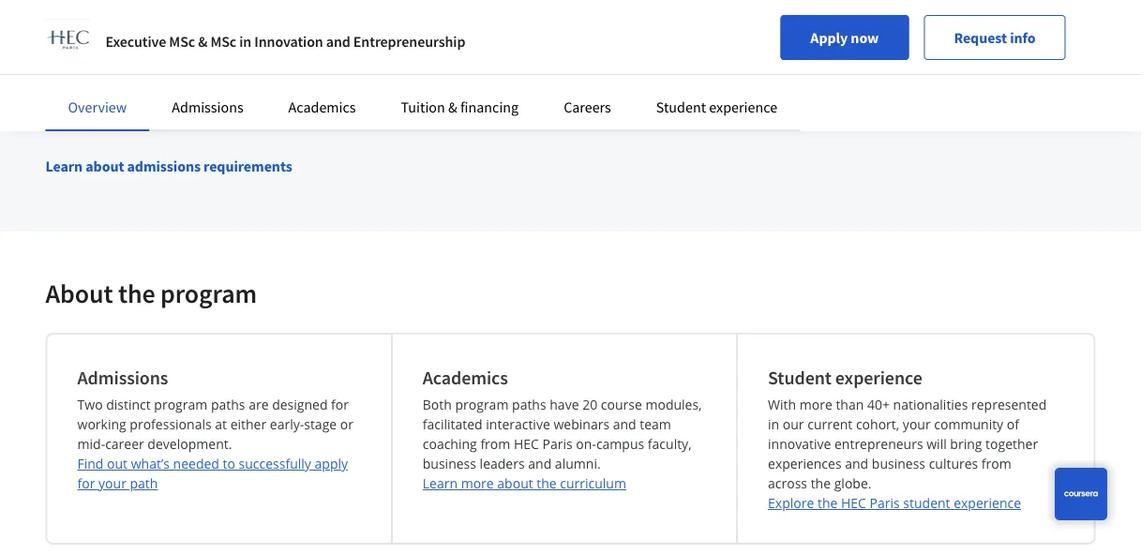 Task type: describe. For each thing, give the bounding box(es) containing it.
your inside admissions two distinct program paths are designed for working professionals at either early-stage or mid-career development. find out what's needed to successfully apply for your path
[[99, 474, 126, 492]]

career inside admissions two distinct program paths are designed for working professionals at either early-stage or mid-career development. find out what's needed to successfully apply for your path
[[105, 435, 144, 453]]

most
[[382, 37, 414, 55]]

tuition
[[401, 98, 445, 116]]

some
[[306, 37, 340, 55]]

innovation
[[254, 32, 323, 51]]

at
[[215, 415, 227, 433]]

20
[[582, 396, 597, 414]]

from inside "student experience with more than 40+ nationalities represented in our current cohort, your community of innovative entrepreneurs will bring together experiences and business cultures from across the globe. explore the hec paris student experience"
[[982, 455, 1012, 473]]

campus
[[596, 435, 644, 453]]

1 horizontal spatial for
[[331, 396, 349, 414]]

out
[[107, 455, 128, 473]]

executive
[[105, 32, 166, 51]]

paths inside academics both program paths have 20 course modules, facilitated interactive webinars and team coaching from hec paris on-campus faculty, business leaders and alumni. learn more about the curriculum
[[512, 396, 546, 414]]

cohort,
[[856, 415, 899, 433]]

minds
[[260, 59, 299, 78]]

facilitated
[[423, 415, 483, 433]]

your inside "student experience with more than 40+ nationalities represented in our current cohort, your community of innovative entrepreneurs will bring together experiences and business cultures from across the globe. explore the hec paris student experience"
[[903, 415, 931, 433]]

executive msc & msc in innovation and entrepreneurship
[[105, 32, 465, 51]]

and down close
[[175, 59, 199, 78]]

on-
[[576, 435, 596, 453]]

program inside admissions two distinct program paths are designed for working professionals at either early-stage or mid-career development. find out what's needed to successfully apply for your path
[[154, 396, 208, 414]]

development.
[[148, 435, 232, 453]]

hec inside academics both program paths have 20 course modules, facilitated interactive webinars and team coaching from hec paris on-campus faculty, business leaders and alumni. learn more about the curriculum
[[514, 435, 539, 453]]

working in close collaboration with some of the most exciting entrepreneurs and business minds in the world, you'll develop innovative approaches to leadership and project management that will transform your career - and potentially your industry.
[[83, 37, 553, 123]]

team
[[640, 415, 671, 433]]

interactive
[[486, 415, 550, 433]]

industry.
[[262, 104, 318, 123]]

in inside "student experience with more than 40+ nationalities represented in our current cohort, your community of innovative entrepreneurs will bring together experiences and business cultures from across the globe. explore the hec paris student experience"
[[768, 415, 779, 433]]

find
[[77, 455, 104, 473]]

will inside working in close collaboration with some of the most exciting entrepreneurs and business minds in the world, you'll develop innovative approaches to leadership and project management that will transform your career - and potentially your industry.
[[434, 82, 456, 100]]

financing
[[460, 98, 519, 116]]

request info
[[954, 28, 1036, 47]]

0 horizontal spatial &
[[198, 32, 208, 51]]

student experience list item
[[738, 335, 1083, 543]]

the right 'about' at the left
[[118, 277, 155, 310]]

paris inside "student experience with more than 40+ nationalities represented in our current cohort, your community of innovative entrepreneurs will bring together experiences and business cultures from across the globe. explore the hec paris student experience"
[[870, 494, 900, 512]]

your down leadership
[[231, 104, 259, 123]]

tuition & financing
[[401, 98, 519, 116]]

represented
[[971, 396, 1047, 414]]

paths inside admissions two distinct program paths are designed for working professionals at either early-stage or mid-career development. find out what's needed to successfully apply for your path
[[211, 396, 245, 414]]

hec inside "student experience with more than 40+ nationalities represented in our current cohort, your community of innovative entrepreneurs will bring together experiences and business cultures from across the globe. explore the hec paris student experience"
[[841, 494, 866, 512]]

of inside "student experience with more than 40+ nationalities represented in our current cohort, your community of innovative entrepreneurs will bring together experiences and business cultures from across the globe. explore the hec paris student experience"
[[1007, 415, 1019, 433]]

careers
[[564, 98, 611, 116]]

40+
[[867, 396, 890, 414]]

mid-
[[77, 435, 105, 453]]

or
[[340, 415, 354, 433]]

are
[[249, 396, 269, 414]]

designed
[[272, 396, 328, 414]]

2 horizontal spatial experience
[[954, 494, 1021, 512]]

leadership
[[175, 82, 241, 100]]

professionals
[[130, 415, 212, 433]]

path
[[130, 474, 158, 492]]

successfully
[[239, 455, 311, 473]]

experience for student experience with more than 40+ nationalities represented in our current cohort, your community of innovative entrepreneurs will bring together experiences and business cultures from across the globe. explore the hec paris student experience
[[835, 366, 922, 390]]

academics for academics
[[288, 98, 356, 116]]

apply now button
[[780, 15, 909, 60]]

student experience link
[[656, 98, 777, 116]]

the down experiences
[[811, 474, 831, 492]]

hec paris logo image
[[45, 19, 90, 64]]

about inside academics both program paths have 20 course modules, facilitated interactive webinars and team coaching from hec paris on-campus faculty, business leaders and alumni. learn more about the curriculum
[[497, 474, 533, 492]]

learn about admissions requirements link
[[45, 157, 292, 175]]

and inside "student experience with more than 40+ nationalities represented in our current cohort, your community of innovative entrepreneurs will bring together experiences and business cultures from across the globe. explore the hec paris student experience"
[[845, 455, 868, 473]]

will inside "student experience with more than 40+ nationalities represented in our current cohort, your community of innovative entrepreneurs will bring together experiences and business cultures from across the globe. explore the hec paris student experience"
[[927, 435, 947, 453]]

early-
[[270, 415, 304, 433]]

with
[[768, 396, 796, 414]]

working
[[83, 37, 135, 55]]

and right -
[[133, 104, 157, 123]]

to inside admissions two distinct program paths are designed for working professionals at either early-stage or mid-career development. find out what's needed to successfully apply for your path
[[223, 455, 235, 473]]

that
[[406, 82, 431, 100]]

business inside working in close collaboration with some of the most exciting entrepreneurs and business minds in the world, you'll develop innovative approaches to leadership and project management that will transform your career - and potentially your industry.
[[202, 59, 257, 78]]

potentially
[[160, 104, 228, 123]]

faculty,
[[648, 435, 692, 453]]

of inside working in close collaboration with some of the most exciting entrepreneurs and business minds in the world, you'll develop innovative approaches to leadership and project management that will transform your career - and potentially your industry.
[[343, 37, 356, 55]]

0 horizontal spatial for
[[77, 474, 95, 492]]

2 msc from the left
[[210, 32, 236, 51]]

transform
[[459, 82, 521, 100]]

experiences
[[768, 455, 842, 473]]

requirements
[[204, 157, 292, 175]]

entrepreneurship
[[353, 32, 465, 51]]

-
[[125, 104, 130, 123]]

1 msc from the left
[[169, 32, 195, 51]]

project
[[272, 82, 316, 100]]

admissions list item
[[47, 335, 393, 543]]

academics link
[[288, 98, 356, 116]]

request
[[954, 28, 1007, 47]]

overview link
[[68, 98, 127, 116]]

webinars
[[554, 415, 610, 433]]

and up learn more about the curriculum link
[[528, 455, 552, 473]]

info
[[1010, 28, 1036, 47]]

either
[[230, 415, 266, 433]]

admissions for admissions
[[172, 98, 243, 116]]

across
[[768, 474, 807, 492]]

curriculum
[[560, 474, 626, 492]]

both
[[423, 396, 452, 414]]

entrepreneurs inside working in close collaboration with some of the most exciting entrepreneurs and business minds in the world, you'll develop innovative approaches to leadership and project management that will transform your career - and potentially your industry.
[[83, 59, 172, 78]]

in left close
[[138, 37, 150, 55]]

academics for academics both program paths have 20 course modules, facilitated interactive webinars and team coaching from hec paris on-campus faculty, business leaders and alumni. learn more about the curriculum
[[423, 366, 508, 390]]

world,
[[341, 59, 380, 78]]

nationalities
[[893, 396, 968, 414]]

paris inside academics both program paths have 20 course modules, facilitated interactive webinars and team coaching from hec paris on-campus faculty, business leaders and alumni. learn more about the curriculum
[[542, 435, 573, 453]]



Task type: locate. For each thing, give the bounding box(es) containing it.
about left admissions
[[86, 157, 124, 175]]

1 vertical spatial experience
[[835, 366, 922, 390]]

1 vertical spatial from
[[982, 455, 1012, 473]]

and down course
[[613, 415, 636, 433]]

admissions link
[[172, 98, 243, 116]]

0 horizontal spatial business
[[202, 59, 257, 78]]

cultures
[[929, 455, 978, 473]]

the down globe.
[[818, 494, 838, 512]]

1 vertical spatial of
[[1007, 415, 1019, 433]]

career up out
[[105, 435, 144, 453]]

entrepreneurs inside "student experience with more than 40+ nationalities represented in our current cohort, your community of innovative entrepreneurs will bring together experiences and business cultures from across the globe. explore the hec paris student experience"
[[835, 435, 923, 453]]

business inside academics both program paths have 20 course modules, facilitated interactive webinars and team coaching from hec paris on-campus faculty, business leaders and alumni. learn more about the curriculum
[[423, 455, 476, 473]]

the inside academics both program paths have 20 course modules, facilitated interactive webinars and team coaching from hec paris on-campus faculty, business leaders and alumni. learn more about the curriculum
[[537, 474, 557, 492]]

community
[[934, 415, 1003, 433]]

paths up at
[[211, 396, 245, 414]]

explore the hec paris student experience link
[[768, 494, 1021, 512]]

admissions down the collaboration
[[172, 98, 243, 116]]

for up or
[[331, 396, 349, 414]]

1 horizontal spatial of
[[1007, 415, 1019, 433]]

0 vertical spatial of
[[343, 37, 356, 55]]

innovative inside "student experience with more than 40+ nationalities represented in our current cohort, your community of innovative entrepreneurs will bring together experiences and business cultures from across the globe. explore the hec paris student experience"
[[768, 435, 831, 453]]

about down leaders
[[497, 474, 533, 492]]

career inside working in close collaboration with some of the most exciting entrepreneurs and business minds in the world, you'll develop innovative approaches to leadership and project management that will transform your career - and potentially your industry.
[[83, 104, 122, 123]]

about the program
[[45, 277, 257, 310]]

more inside "student experience with more than 40+ nationalities represented in our current cohort, your community of innovative entrepreneurs will bring together experiences and business cultures from across the globe. explore the hec paris student experience"
[[800, 396, 832, 414]]

course
[[601, 396, 642, 414]]

0 vertical spatial &
[[198, 32, 208, 51]]

hec
[[514, 435, 539, 453], [841, 494, 866, 512]]

& right tuition on the top left
[[448, 98, 457, 116]]

from
[[480, 435, 510, 453], [982, 455, 1012, 473]]

entrepreneurs down cohort,
[[835, 435, 923, 453]]

0 vertical spatial experience
[[709, 98, 777, 116]]

0 horizontal spatial about
[[86, 157, 124, 175]]

your right the transform
[[524, 82, 553, 100]]

globe.
[[834, 474, 872, 492]]

2 vertical spatial experience
[[954, 494, 1021, 512]]

student
[[656, 98, 706, 116], [768, 366, 832, 390]]

together
[[986, 435, 1038, 453]]

experience
[[709, 98, 777, 116], [835, 366, 922, 390], [954, 494, 1021, 512]]

0 horizontal spatial entrepreneurs
[[83, 59, 172, 78]]

more inside academics both program paths have 20 course modules, facilitated interactive webinars and team coaching from hec paris on-campus faculty, business leaders and alumni. learn more about the curriculum
[[461, 474, 494, 492]]

1 vertical spatial more
[[461, 474, 494, 492]]

innovative
[[475, 59, 540, 78], [768, 435, 831, 453]]

tuition & financing link
[[401, 98, 519, 116]]

&
[[198, 32, 208, 51], [448, 98, 457, 116]]

paris
[[542, 435, 573, 453], [870, 494, 900, 512]]

student experience with more than 40+ nationalities represented in our current cohort, your community of innovative entrepreneurs will bring together experiences and business cultures from across the globe. explore the hec paris student experience
[[768, 366, 1047, 512]]

1 horizontal spatial student
[[768, 366, 832, 390]]

will
[[434, 82, 456, 100], [927, 435, 947, 453]]

admissions up distinct
[[77, 366, 168, 390]]

0 horizontal spatial student
[[656, 98, 706, 116]]

1 horizontal spatial learn
[[423, 474, 458, 492]]

from up leaders
[[480, 435, 510, 453]]

0 vertical spatial more
[[800, 396, 832, 414]]

0 vertical spatial for
[[331, 396, 349, 414]]

hec down interactive
[[514, 435, 539, 453]]

program for the
[[160, 277, 257, 310]]

learn down the coaching
[[423, 474, 458, 492]]

the down some
[[317, 59, 338, 78]]

0 horizontal spatial academics
[[288, 98, 356, 116]]

student experience
[[656, 98, 777, 116]]

hec down globe.
[[841, 494, 866, 512]]

business up explore the hec paris student experience 'link' at the bottom right of page
[[872, 455, 925, 473]]

1 vertical spatial will
[[927, 435, 947, 453]]

msc
[[169, 32, 195, 51], [210, 32, 236, 51]]

leaders
[[480, 455, 525, 473]]

1 vertical spatial academics
[[423, 366, 508, 390]]

will up cultures
[[927, 435, 947, 453]]

1 paths from the left
[[211, 396, 245, 414]]

distinct
[[106, 396, 151, 414]]

0 vertical spatial innovative
[[475, 59, 540, 78]]

innovative up the transform
[[475, 59, 540, 78]]

apply
[[315, 455, 348, 473]]

student for student experience with more than 40+ nationalities represented in our current cohort, your community of innovative entrepreneurs will bring together experiences and business cultures from across the globe. explore the hec paris student experience
[[768, 366, 832, 390]]

0 horizontal spatial more
[[461, 474, 494, 492]]

explore
[[768, 494, 814, 512]]

of up world,
[[343, 37, 356, 55]]

innovative up experiences
[[768, 435, 831, 453]]

student right careers
[[656, 98, 706, 116]]

admissions
[[127, 157, 201, 175]]

2 horizontal spatial business
[[872, 455, 925, 473]]

experience for student experience
[[709, 98, 777, 116]]

0 horizontal spatial from
[[480, 435, 510, 453]]

innovative inside working in close collaboration with some of the most exciting entrepreneurs and business minds in the world, you'll develop innovative approaches to leadership and project management that will transform your career - and potentially your industry.
[[475, 59, 540, 78]]

0 vertical spatial paris
[[542, 435, 573, 453]]

your down the nationalities
[[903, 415, 931, 433]]

of up together
[[1007, 415, 1019, 433]]

career
[[83, 104, 122, 123], [105, 435, 144, 453]]

0 horizontal spatial learn
[[45, 157, 83, 175]]

your
[[524, 82, 553, 100], [231, 104, 259, 123], [903, 415, 931, 433], [99, 474, 126, 492]]

1 horizontal spatial paris
[[870, 494, 900, 512]]

& right close
[[198, 32, 208, 51]]

paris up alumni.
[[542, 435, 573, 453]]

1 horizontal spatial admissions
[[172, 98, 243, 116]]

list containing admissions
[[45, 333, 1096, 545]]

apply
[[810, 28, 848, 47]]

0 horizontal spatial innovative
[[475, 59, 540, 78]]

and
[[326, 32, 350, 51], [175, 59, 199, 78], [244, 82, 269, 100], [133, 104, 157, 123], [613, 415, 636, 433], [528, 455, 552, 473], [845, 455, 868, 473]]

in left innovation
[[239, 32, 251, 51]]

approaches
[[83, 82, 156, 100]]

with
[[275, 37, 303, 55]]

0 vertical spatial will
[[434, 82, 456, 100]]

0 vertical spatial admissions
[[172, 98, 243, 116]]

1 horizontal spatial hec
[[841, 494, 866, 512]]

from down together
[[982, 455, 1012, 473]]

program
[[160, 277, 257, 310], [154, 396, 208, 414], [455, 396, 509, 414]]

and up world,
[[326, 32, 350, 51]]

1 vertical spatial learn
[[423, 474, 458, 492]]

student inside "student experience with more than 40+ nationalities represented in our current cohort, your community of innovative entrepreneurs will bring together experiences and business cultures from across the globe. explore the hec paris student experience"
[[768, 366, 832, 390]]

1 vertical spatial about
[[497, 474, 533, 492]]

program for both
[[455, 396, 509, 414]]

academics inside academics both program paths have 20 course modules, facilitated interactive webinars and team coaching from hec paris on-campus faculty, business leaders and alumni. learn more about the curriculum
[[423, 366, 508, 390]]

admissions for admissions two distinct program paths are designed for working professionals at either early-stage or mid-career development. find out what's needed to successfully apply for your path
[[77, 366, 168, 390]]

working
[[77, 415, 126, 433]]

than
[[836, 396, 864, 414]]

bring
[[950, 435, 982, 453]]

1 horizontal spatial experience
[[835, 366, 922, 390]]

what's
[[131, 455, 170, 473]]

1 horizontal spatial paths
[[512, 396, 546, 414]]

student for student experience
[[656, 98, 706, 116]]

close
[[153, 37, 185, 55]]

0 vertical spatial career
[[83, 104, 122, 123]]

about
[[86, 157, 124, 175], [497, 474, 533, 492]]

0 horizontal spatial of
[[343, 37, 356, 55]]

0 horizontal spatial hec
[[514, 435, 539, 453]]

paris down globe.
[[870, 494, 900, 512]]

admissions inside admissions two distinct program paths are designed for working professionals at either early-stage or mid-career development. find out what's needed to successfully apply for your path
[[77, 366, 168, 390]]

1 vertical spatial career
[[105, 435, 144, 453]]

0 vertical spatial to
[[159, 82, 172, 100]]

and down minds
[[244, 82, 269, 100]]

0 vertical spatial learn
[[45, 157, 83, 175]]

and up globe.
[[845, 455, 868, 473]]

coaching
[[423, 435, 477, 453]]

exciting
[[417, 37, 466, 55]]

0 vertical spatial about
[[86, 157, 124, 175]]

careers link
[[564, 98, 611, 116]]

0 vertical spatial entrepreneurs
[[83, 59, 172, 78]]

0 horizontal spatial admissions
[[77, 366, 168, 390]]

0 horizontal spatial msc
[[169, 32, 195, 51]]

1 horizontal spatial from
[[982, 455, 1012, 473]]

stage
[[304, 415, 337, 433]]

1 vertical spatial paris
[[870, 494, 900, 512]]

find out what's needed to successfully apply for your path link
[[77, 455, 348, 492]]

1 horizontal spatial &
[[448, 98, 457, 116]]

entrepreneurs
[[83, 59, 172, 78], [835, 435, 923, 453]]

to right needed
[[223, 455, 235, 473]]

1 horizontal spatial msc
[[210, 32, 236, 51]]

1 horizontal spatial business
[[423, 455, 476, 473]]

will down develop
[[434, 82, 456, 100]]

1 vertical spatial to
[[223, 455, 235, 473]]

business down the collaboration
[[202, 59, 257, 78]]

entrepreneurs up approaches
[[83, 59, 172, 78]]

learn more about the curriculum link
[[423, 474, 626, 492]]

two
[[77, 396, 103, 414]]

career left -
[[83, 104, 122, 123]]

1 vertical spatial entrepreneurs
[[835, 435, 923, 453]]

1 horizontal spatial about
[[497, 474, 533, 492]]

apply now
[[810, 28, 879, 47]]

1 horizontal spatial innovative
[[768, 435, 831, 453]]

overview
[[68, 98, 127, 116]]

learn about admissions requirements
[[45, 157, 292, 175]]

management
[[319, 82, 403, 100]]

list
[[45, 333, 1096, 545]]

of
[[343, 37, 356, 55], [1007, 415, 1019, 433]]

more down leaders
[[461, 474, 494, 492]]

0 horizontal spatial experience
[[709, 98, 777, 116]]

develop
[[421, 59, 472, 78]]

the
[[359, 37, 379, 55], [317, 59, 338, 78], [118, 277, 155, 310], [537, 474, 557, 492], [811, 474, 831, 492], [818, 494, 838, 512]]

academics both program paths have 20 course modules, facilitated interactive webinars and team coaching from hec paris on-campus faculty, business leaders and alumni. learn more about the curriculum
[[423, 366, 702, 492]]

alumni.
[[555, 455, 601, 473]]

for down find on the left bottom
[[77, 474, 95, 492]]

academics
[[288, 98, 356, 116], [423, 366, 508, 390]]

1 vertical spatial &
[[448, 98, 457, 116]]

to up potentially
[[159, 82, 172, 100]]

learn inside academics both program paths have 20 course modules, facilitated interactive webinars and team coaching from hec paris on-campus faculty, business leaders and alumni. learn more about the curriculum
[[423, 474, 458, 492]]

0 vertical spatial academics
[[288, 98, 356, 116]]

business down the coaching
[[423, 455, 476, 473]]

0 horizontal spatial will
[[434, 82, 456, 100]]

from inside academics both program paths have 20 course modules, facilitated interactive webinars and team coaching from hec paris on-campus faculty, business leaders and alumni. learn more about the curriculum
[[480, 435, 510, 453]]

your down out
[[99, 474, 126, 492]]

in left our
[[768, 415, 779, 433]]

the down alumni.
[[537, 474, 557, 492]]

student up 'with'
[[768, 366, 832, 390]]

collaboration
[[188, 37, 272, 55]]

msc right executive
[[169, 32, 195, 51]]

0 vertical spatial hec
[[514, 435, 539, 453]]

request info button
[[924, 15, 1066, 60]]

1 horizontal spatial will
[[927, 435, 947, 453]]

1 horizontal spatial academics
[[423, 366, 508, 390]]

to inside working in close collaboration with some of the most exciting entrepreneurs and business minds in the world, you'll develop innovative approaches to leadership and project management that will transform your career - and potentially your industry.
[[159, 82, 172, 100]]

our
[[783, 415, 804, 433]]

1 horizontal spatial entrepreneurs
[[835, 435, 923, 453]]

2 paths from the left
[[512, 396, 546, 414]]

you'll
[[383, 59, 418, 78]]

1 vertical spatial hec
[[841, 494, 866, 512]]

student
[[903, 494, 950, 512]]

0 vertical spatial student
[[656, 98, 706, 116]]

0 horizontal spatial to
[[159, 82, 172, 100]]

academics list item
[[393, 335, 738, 543]]

to
[[159, 82, 172, 100], [223, 455, 235, 473]]

learn
[[45, 157, 83, 175], [423, 474, 458, 492]]

learn down overview
[[45, 157, 83, 175]]

now
[[851, 28, 879, 47]]

needed
[[173, 455, 219, 473]]

0 horizontal spatial paris
[[542, 435, 573, 453]]

1 vertical spatial for
[[77, 474, 95, 492]]

1 vertical spatial student
[[768, 366, 832, 390]]

program inside academics both program paths have 20 course modules, facilitated interactive webinars and team coaching from hec paris on-campus faculty, business leaders and alumni. learn more about the curriculum
[[455, 396, 509, 414]]

1 vertical spatial innovative
[[768, 435, 831, 453]]

in up project
[[302, 59, 314, 78]]

msc up leadership
[[210, 32, 236, 51]]

business inside "student experience with more than 40+ nationalities represented in our current cohort, your community of innovative entrepreneurs will bring together experiences and business cultures from across the globe. explore the hec paris student experience"
[[872, 455, 925, 473]]

0 vertical spatial from
[[480, 435, 510, 453]]

1 horizontal spatial more
[[800, 396, 832, 414]]

more up current
[[800, 396, 832, 414]]

current
[[808, 415, 853, 433]]

1 horizontal spatial to
[[223, 455, 235, 473]]

admissions two distinct program paths are designed for working professionals at either early-stage or mid-career development. find out what's needed to successfully apply for your path
[[77, 366, 354, 492]]

paths up interactive
[[512, 396, 546, 414]]

the up world,
[[359, 37, 379, 55]]

0 horizontal spatial paths
[[211, 396, 245, 414]]

1 vertical spatial admissions
[[77, 366, 168, 390]]

modules,
[[645, 396, 702, 414]]

about
[[45, 277, 113, 310]]

more
[[800, 396, 832, 414], [461, 474, 494, 492]]



Task type: vqa. For each thing, say whether or not it's contained in the screenshot.
MARKETER to the middle
no



